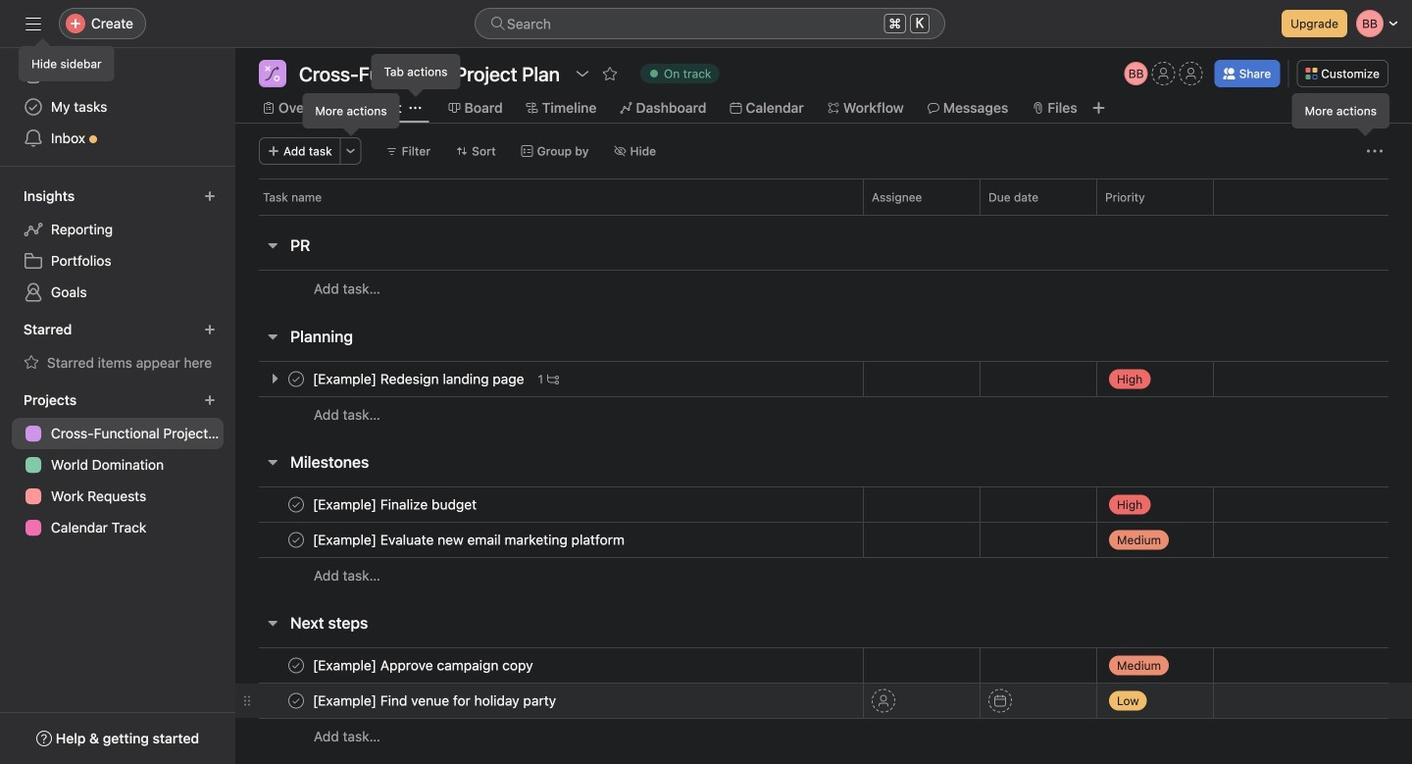 Task type: describe. For each thing, give the bounding box(es) containing it.
2 collapse task list for this group image from the top
[[265, 329, 281, 344]]

[example] redesign landing page cell
[[235, 361, 863, 397]]

0 horizontal spatial more actions image
[[345, 145, 357, 157]]

collapse task list for this group image for mark complete option inside [example] approve campaign copy cell
[[265, 615, 281, 631]]

global element
[[0, 48, 235, 166]]

task name text field inside [example] redesign landing page cell
[[309, 369, 530, 389]]

[example] approve campaign copy cell
[[235, 647, 863, 684]]

mark complete image for collapse task list for this group image for mark complete option inside [example] approve campaign copy cell
[[284, 654, 308, 677]]

new project or portfolio image
[[204, 394, 216, 406]]

mark complete checkbox for [example] find venue for holiday party cell
[[284, 689, 308, 713]]

header milestones tree grid
[[235, 487, 1413, 593]]

mark complete image for collapse task list for this group image for mark complete option within the [example] finalize budget cell
[[284, 493, 308, 516]]

add items to starred image
[[204, 324, 216, 335]]

mark complete image for mark complete checkbox within [example] find venue for holiday party cell
[[284, 689, 308, 713]]

mark complete checkbox for header milestones tree grid
[[284, 493, 308, 516]]

mark complete checkbox for header next steps 'tree grid' at the bottom of page
[[284, 654, 308, 677]]

manage project members image
[[1125, 62, 1148, 85]]

mark complete checkbox for [example] evaluate new email marketing platform cell
[[284, 528, 308, 552]]

projects element
[[0, 383, 235, 547]]

hide sidebar image
[[26, 16, 41, 31]]

new insights image
[[204, 190, 216, 202]]

add to starred image
[[602, 66, 618, 81]]

tab actions image
[[410, 102, 421, 114]]



Task type: vqa. For each thing, say whether or not it's contained in the screenshot.
Mark complete option
yes



Task type: locate. For each thing, give the bounding box(es) containing it.
2 vertical spatial mark complete image
[[284, 654, 308, 677]]

mark complete image
[[284, 367, 308, 391], [284, 689, 308, 713]]

1 vertical spatial collapse task list for this group image
[[265, 615, 281, 631]]

[example] find venue for holiday party cell
[[235, 683, 863, 719]]

header next steps tree grid
[[235, 647, 1413, 754]]

None text field
[[294, 60, 565, 87]]

2 mark complete image from the top
[[284, 689, 308, 713]]

2 mark complete image from the top
[[284, 528, 308, 552]]

None field
[[475, 8, 946, 39]]

insights element
[[0, 179, 235, 312]]

mark complete checkbox inside [example] find venue for holiday party cell
[[284, 689, 308, 713]]

task name text field for mark complete option inside [example] approve campaign copy cell
[[309, 656, 539, 675]]

0 vertical spatial mark complete image
[[284, 493, 308, 516]]

2 task name text field from the top
[[309, 495, 483, 515]]

1 collapse task list for this group image from the top
[[265, 237, 281, 253]]

Mark complete checkbox
[[284, 367, 308, 391], [284, 528, 308, 552], [284, 689, 308, 713]]

Task name text field
[[309, 369, 530, 389], [309, 495, 483, 515], [309, 530, 631, 550], [309, 656, 539, 675]]

mark complete checkbox inside [example] evaluate new email marketing platform cell
[[284, 528, 308, 552]]

1 vertical spatial collapse task list for this group image
[[265, 329, 281, 344]]

2 collapse task list for this group image from the top
[[265, 615, 281, 631]]

[example] finalize budget cell
[[235, 487, 863, 523]]

1 vertical spatial mark complete image
[[284, 689, 308, 713]]

2 mark complete checkbox from the top
[[284, 654, 308, 677]]

1 mark complete checkbox from the top
[[284, 367, 308, 391]]

Search tasks, projects, and more text field
[[475, 8, 946, 39]]

mark complete image inside [example] evaluate new email marketing platform cell
[[284, 528, 308, 552]]

2 mark complete checkbox from the top
[[284, 528, 308, 552]]

mark complete image inside [example] approve campaign copy cell
[[284, 654, 308, 677]]

0 vertical spatial collapse task list for this group image
[[265, 237, 281, 253]]

collapse task list for this group image
[[265, 454, 281, 470], [265, 615, 281, 631]]

0 vertical spatial mark complete checkbox
[[284, 493, 308, 516]]

starred element
[[0, 312, 235, 383]]

mark complete image inside [example] find venue for holiday party cell
[[284, 689, 308, 713]]

mark complete checkbox inside [example] approve campaign copy cell
[[284, 654, 308, 677]]

1 mark complete image from the top
[[284, 493, 308, 516]]

mark complete image
[[284, 493, 308, 516], [284, 528, 308, 552], [284, 654, 308, 677]]

task name text field inside [example] evaluate new email marketing platform cell
[[309, 530, 631, 550]]

1 horizontal spatial more actions image
[[1367, 143, 1383, 159]]

row
[[235, 179, 1413, 215], [259, 214, 1389, 216], [235, 270, 1413, 307], [235, 361, 1413, 397], [235, 396, 1413, 433], [235, 487, 1413, 523], [235, 522, 1413, 558], [235, 557, 1413, 593], [235, 647, 1413, 684], [235, 683, 1413, 719], [235, 718, 1413, 754]]

more actions image
[[1367, 143, 1383, 159], [345, 145, 357, 157]]

0 vertical spatial mark complete checkbox
[[284, 367, 308, 391]]

tooltip
[[20, 41, 113, 80], [372, 55, 460, 94], [303, 94, 399, 133], [1294, 94, 1389, 133]]

3 task name text field from the top
[[309, 530, 631, 550]]

task name text field inside [example] finalize budget cell
[[309, 495, 483, 515]]

Task name text field
[[309, 691, 562, 711]]

4 task name text field from the top
[[309, 656, 539, 675]]

2 vertical spatial mark complete checkbox
[[284, 689, 308, 713]]

1 mark complete checkbox from the top
[[284, 493, 308, 516]]

mark complete image for mark complete checkbox inside [example] redesign landing page cell
[[284, 367, 308, 391]]

task name text field for mark complete option within the [example] finalize budget cell
[[309, 495, 483, 515]]

line_and_symbols image
[[265, 66, 281, 81]]

collapse task list for this group image for mark complete option within the [example] finalize budget cell
[[265, 454, 281, 470]]

1 subtask image
[[547, 373, 559, 385]]

1 vertical spatial mark complete checkbox
[[284, 654, 308, 677]]

0 vertical spatial mark complete image
[[284, 367, 308, 391]]

expand subtask list for the task [example] redesign landing page image
[[267, 371, 283, 386]]

1 vertical spatial mark complete checkbox
[[284, 528, 308, 552]]

[example] evaluate new email marketing platform cell
[[235, 522, 863, 558]]

collapse task list for this group image
[[265, 237, 281, 253], [265, 329, 281, 344]]

1 mark complete image from the top
[[284, 367, 308, 391]]

1 vertical spatial mark complete image
[[284, 528, 308, 552]]

mark complete checkbox inside [example] finalize budget cell
[[284, 493, 308, 516]]

mark complete image inside [example] finalize budget cell
[[284, 493, 308, 516]]

0 vertical spatial collapse task list for this group image
[[265, 454, 281, 470]]

Mark complete checkbox
[[284, 493, 308, 516], [284, 654, 308, 677]]

1 collapse task list for this group image from the top
[[265, 454, 281, 470]]

mark complete checkbox inside [example] redesign landing page cell
[[284, 367, 308, 391]]

1 task name text field from the top
[[309, 369, 530, 389]]

show options image
[[575, 66, 591, 81]]

task name text field inside [example] approve campaign copy cell
[[309, 656, 539, 675]]

header planning tree grid
[[235, 361, 1413, 433]]

add tab image
[[1092, 100, 1107, 116]]

task name text field for mark complete checkbox within the [example] evaluate new email marketing platform cell
[[309, 530, 631, 550]]

3 mark complete checkbox from the top
[[284, 689, 308, 713]]

3 mark complete image from the top
[[284, 654, 308, 677]]



